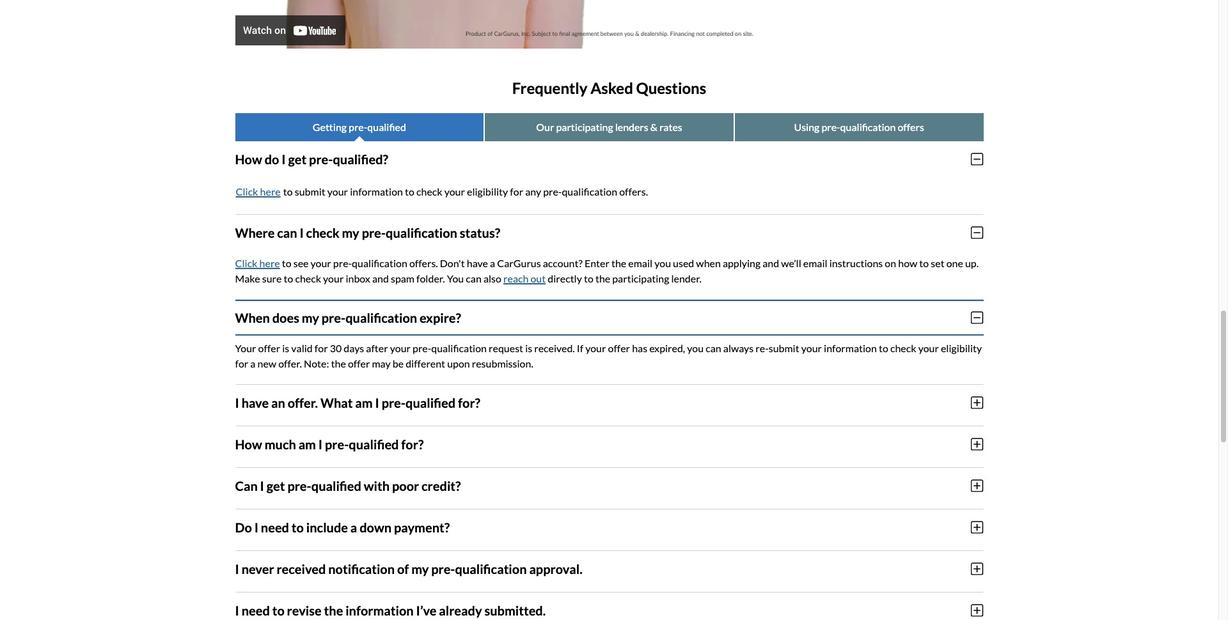 Task type: vqa. For each thing, say whether or not it's contained in the screenshot.
Get to the top
yes



Task type: describe. For each thing, give the bounding box(es) containing it.
a inside button
[[350, 520, 357, 535]]

check inside 'your offer is valid for 30 days after your pre-qualification request is received. if your offer has expired, you can always re-submit your information to check your eligibility for a new offer. note: the offer may be different upon resubmission.'
[[890, 342, 916, 354]]

i have an offer. what am i pre-qualified for?
[[235, 395, 480, 411]]

when does my pre-qualification expire? button
[[235, 300, 984, 336]]

qualification inside button
[[455, 561, 527, 577]]

0 horizontal spatial submit
[[295, 185, 325, 198]]

pre- inside dropdown button
[[322, 310, 346, 325]]

pre- inside button
[[431, 561, 455, 577]]

a inside to see your pre-qualification offers. don't have a cargurus account? enter the email you used when applying and we'll email instructions on how to set one up. make sure to check your inbox and spam folder. you can also
[[490, 257, 495, 269]]

the inside to see your pre-qualification offers. don't have a cargurus account? enter the email you used when applying and we'll email instructions on how to set one up. make sure to check your inbox and spam folder. you can also
[[612, 257, 626, 269]]

qualified?
[[333, 151, 388, 167]]

1 horizontal spatial and
[[763, 257, 779, 269]]

using pre-qualification offers button
[[735, 113, 984, 141]]

i've
[[416, 603, 437, 618]]

click for click here
[[235, 257, 257, 269]]

where can i check my pre-qualification status? button
[[235, 215, 984, 251]]

getting
[[313, 121, 347, 133]]

minus square image
[[971, 311, 984, 325]]

resubmission.
[[472, 357, 533, 370]]

1 horizontal spatial offer
[[348, 357, 370, 370]]

enter
[[585, 257, 610, 269]]

never
[[242, 561, 274, 577]]

qualified inside "button"
[[406, 395, 456, 411]]

qualification down how do i get pre-qualified? "dropdown button"
[[562, 185, 617, 198]]

qualification inside button
[[840, 121, 896, 133]]

any
[[525, 185, 541, 198]]

how much am i pre-qualified for?
[[235, 437, 424, 452]]

status?
[[460, 225, 500, 240]]

revise
[[287, 603, 322, 618]]

our
[[536, 121, 554, 133]]

click here button
[[235, 182, 281, 201]]

get inside button
[[267, 478, 285, 494]]

plus square image for credit?
[[971, 479, 984, 493]]

how for how much am i pre-qualified for?
[[235, 437, 262, 452]]

inbox
[[346, 272, 370, 285]]

offer. inside "button"
[[288, 395, 318, 411]]

where can i check my pre-qualification status?
[[235, 225, 500, 240]]

qualification inside "dropdown button"
[[386, 225, 457, 240]]

participating inside getting pre-qualified tab panel
[[612, 272, 669, 285]]

information for submitted.
[[346, 603, 414, 618]]

how for how do i get pre-qualified?
[[235, 151, 262, 167]]

note:
[[304, 357, 329, 370]]

credit?
[[422, 478, 461, 494]]

can inside 'your offer is valid for 30 days after your pre-qualification request is received. if your offer has expired, you can always re-submit your information to check your eligibility for a new offer. note: the offer may be different upon resubmission.'
[[706, 342, 721, 354]]

do i need to include a down payment?
[[235, 520, 450, 535]]

one
[[947, 257, 963, 269]]

submitted.
[[484, 603, 546, 618]]

our participating lenders & rates
[[536, 121, 682, 133]]

approval.
[[529, 561, 583, 577]]

spam
[[391, 272, 415, 285]]

&
[[650, 121, 658, 133]]

your offer is valid for 30 days after your pre-qualification request is received. if your offer has expired, you can always re-submit your information to check your eligibility for a new offer. note: the offer may be different upon resubmission.
[[235, 342, 982, 370]]

re-
[[756, 342, 769, 354]]

days
[[344, 342, 364, 354]]

for? inside i have an offer. what am i pre-qualified for? "button"
[[458, 395, 480, 411]]

see
[[293, 257, 309, 269]]

using pre-qualification offers
[[794, 121, 924, 133]]

1 is from the left
[[282, 342, 289, 354]]

need inside button
[[261, 520, 289, 535]]

eligibility inside 'your offer is valid for 30 days after your pre-qualification request is received. if your offer has expired, you can always re-submit your information to check your eligibility for a new offer. note: the offer may be different upon resubmission.'
[[941, 342, 982, 354]]

getting pre-qualified tab panel
[[235, 141, 984, 620]]

cargurus
[[497, 257, 541, 269]]

request
[[489, 342, 523, 354]]

click here to submit your information to check your eligibility for any pre-qualification offers.
[[236, 185, 648, 198]]

always
[[723, 342, 754, 354]]

how do i get pre-qualified? button
[[235, 141, 984, 177]]

2 horizontal spatial for
[[510, 185, 523, 198]]

payment?
[[394, 520, 450, 535]]

participating inside "button"
[[556, 121, 613, 133]]

new
[[257, 357, 276, 370]]

also
[[484, 272, 501, 285]]

getting pre-qualified button
[[235, 113, 484, 141]]

frequently asked questions
[[512, 79, 706, 97]]

your
[[235, 342, 256, 354]]

can inside "dropdown button"
[[277, 225, 297, 240]]

2 vertical spatial for
[[235, 357, 248, 370]]

offer. inside 'your offer is valid for 30 days after your pre-qualification request is received. if your offer has expired, you can always re-submit your information to check your eligibility for a new offer. note: the offer may be different upon resubmission.'
[[278, 357, 302, 370]]

check inside to see your pre-qualification offers. don't have a cargurus account? enter the email you used when applying and we'll email instructions on how to set one up. make sure to check your inbox and spam folder. you can also
[[295, 272, 321, 285]]

what
[[320, 395, 353, 411]]

information for your
[[350, 185, 403, 198]]

my inside button
[[411, 561, 429, 577]]

if
[[577, 342, 583, 354]]

pre- inside "button"
[[382, 395, 406, 411]]

can i get pre-qualified with poor credit?
[[235, 478, 461, 494]]

i have an offer. what am i pre-qualified for? button
[[235, 385, 984, 421]]

after
[[366, 342, 388, 354]]

frequently asked questions tab list
[[235, 113, 984, 141]]

do
[[265, 151, 279, 167]]

questions
[[636, 79, 706, 97]]

i need to revise the information i've already submitted.
[[235, 603, 546, 618]]

how much am i pre-qualified for? button
[[235, 427, 984, 462]]

instructions
[[829, 257, 883, 269]]

30
[[330, 342, 342, 354]]

out
[[531, 272, 546, 285]]

do i need to include a down payment? button
[[235, 510, 984, 546]]

when
[[235, 310, 270, 325]]

received.
[[534, 342, 575, 354]]

plus square image inside "how much am i pre-qualified for?" button
[[971, 437, 984, 451]]

pre- inside to see your pre-qualification offers. don't have a cargurus account? enter the email you used when applying and we'll email instructions on how to set one up. make sure to check your inbox and spam folder. you can also
[[333, 257, 352, 269]]

plus square image for payment?
[[971, 521, 984, 535]]

i never received notification of my pre-qualification approval. button
[[235, 551, 984, 587]]

0 vertical spatial eligibility
[[467, 185, 508, 198]]

an
[[271, 395, 285, 411]]

expire?
[[420, 310, 461, 325]]

sure
[[262, 272, 282, 285]]

up.
[[965, 257, 979, 269]]

i inside button
[[235, 603, 239, 618]]

plus square image for i have an offer. what am i pre-qualified for?
[[971, 396, 984, 410]]

reach
[[503, 272, 529, 285]]

used
[[673, 257, 694, 269]]

how do i get pre-qualified?
[[235, 151, 388, 167]]

my inside "dropdown button"
[[342, 225, 359, 240]]

qualified up "with"
[[349, 437, 399, 452]]

minus square image for where can i check my pre-qualification status?
[[971, 226, 984, 240]]

expired,
[[649, 342, 685, 354]]

you inside to see your pre-qualification offers. don't have a cargurus account? enter the email you used when applying and we'll email instructions on how to set one up. make sure to check your inbox and spam folder. you can also
[[655, 257, 671, 269]]

where
[[235, 225, 275, 240]]

reach out link
[[503, 272, 546, 285]]

notification
[[328, 561, 395, 577]]



Task type: locate. For each thing, give the bounding box(es) containing it.
can left always
[[706, 342, 721, 354]]

0 vertical spatial offer.
[[278, 357, 302, 370]]

the right enter
[[612, 257, 626, 269]]

you inside 'your offer is valid for 30 days after your pre-qualification request is received. if your offer has expired, you can always re-submit your information to check your eligibility for a new offer. note: the offer may be different upon resubmission.'
[[687, 342, 704, 354]]

directly
[[548, 272, 582, 285]]

2 vertical spatial plus square image
[[971, 521, 984, 535]]

1 vertical spatial here
[[259, 257, 280, 269]]

2 plus square image from the top
[[971, 562, 984, 576]]

poor
[[392, 478, 419, 494]]

qualification inside dropdown button
[[346, 310, 417, 325]]

1 vertical spatial plus square image
[[971, 479, 984, 493]]

0 horizontal spatial email
[[628, 257, 653, 269]]

i never received notification of my pre-qualification approval.
[[235, 561, 583, 577]]

your
[[327, 185, 348, 198], [444, 185, 465, 198], [311, 257, 331, 269], [323, 272, 344, 285], [390, 342, 411, 354], [585, 342, 606, 354], [801, 342, 822, 354], [918, 342, 939, 354]]

plus square image inside i have an offer. what am i pre-qualified for? "button"
[[971, 396, 984, 410]]

the inside button
[[324, 603, 343, 618]]

i inside button
[[235, 561, 239, 577]]

0 horizontal spatial get
[[267, 478, 285, 494]]

minus square image inside where can i check my pre-qualification status? "dropdown button"
[[971, 226, 984, 240]]

plus square image for i need to revise the information i've already submitted.
[[971, 604, 984, 618]]

1 vertical spatial need
[[242, 603, 270, 618]]

include
[[306, 520, 348, 535]]

click
[[236, 185, 258, 198], [235, 257, 257, 269]]

with
[[364, 478, 390, 494]]

get inside "dropdown button"
[[288, 151, 307, 167]]

for down your
[[235, 357, 248, 370]]

eligibility down minus square image
[[941, 342, 982, 354]]

0 vertical spatial offers.
[[619, 185, 648, 198]]

a left new
[[250, 357, 256, 370]]

offer left has
[[608, 342, 630, 354]]

click for click here to submit your information to check your eligibility for any pre-qualification offers.
[[236, 185, 258, 198]]

plus square image inside i need to revise the information i've already submitted. button
[[971, 604, 984, 618]]

2 horizontal spatial offer
[[608, 342, 630, 354]]

can inside to see your pre-qualification offers. don't have a cargurus account? enter the email you used when applying and we'll email instructions on how to set one up. make sure to check your inbox and spam folder. you can also
[[466, 272, 482, 285]]

1 vertical spatial you
[[687, 342, 704, 354]]

1 minus square image from the top
[[971, 152, 984, 166]]

how inside button
[[235, 437, 262, 452]]

1 horizontal spatial get
[[288, 151, 307, 167]]

can i get pre-qualified with poor credit? button
[[235, 468, 984, 504]]

qualified left "with"
[[311, 478, 361, 494]]

qualified
[[367, 121, 406, 133], [406, 395, 456, 411], [349, 437, 399, 452], [311, 478, 361, 494]]

0 vertical spatial you
[[655, 257, 671, 269]]

need inside button
[[242, 603, 270, 618]]

2 vertical spatial can
[[706, 342, 721, 354]]

a left down
[[350, 520, 357, 535]]

1 vertical spatial how
[[235, 437, 262, 452]]

how left much
[[235, 437, 262, 452]]

minus square image
[[971, 152, 984, 166], [971, 226, 984, 240]]

0 vertical spatial for
[[510, 185, 523, 198]]

am right much
[[298, 437, 316, 452]]

2 horizontal spatial a
[[490, 257, 495, 269]]

my up inbox
[[342, 225, 359, 240]]

the inside 'your offer is valid for 30 days after your pre-qualification request is received. if your offer has expired, you can always re-submit your information to check your eligibility for a new offer. note: the offer may be different upon resubmission.'
[[331, 357, 346, 370]]

have left the an
[[242, 395, 269, 411]]

here for click here
[[259, 257, 280, 269]]

information inside button
[[346, 603, 414, 618]]

reach out directly to the participating lender.
[[503, 272, 702, 285]]

frequently
[[512, 79, 588, 97]]

a up also
[[490, 257, 495, 269]]

qualification up inbox
[[352, 257, 407, 269]]

am inside button
[[298, 437, 316, 452]]

and
[[763, 257, 779, 269], [372, 272, 389, 285]]

participating
[[556, 121, 613, 133], [612, 272, 669, 285]]

of
[[397, 561, 409, 577]]

0 horizontal spatial can
[[277, 225, 297, 240]]

0 vertical spatial click
[[236, 185, 258, 198]]

for left 30
[[315, 342, 328, 354]]

qualification up upon
[[431, 342, 487, 354]]

on
[[885, 257, 896, 269]]

my
[[342, 225, 359, 240], [302, 310, 319, 325], [411, 561, 429, 577]]

1 horizontal spatial submit
[[769, 342, 799, 354]]

plus square image for i never received notification of my pre-qualification approval.
[[971, 562, 984, 576]]

1 vertical spatial have
[[242, 395, 269, 411]]

qualification left offers
[[840, 121, 896, 133]]

participating right 'our'
[[556, 121, 613, 133]]

you left used
[[655, 257, 671, 269]]

2 vertical spatial information
[[346, 603, 414, 618]]

applying
[[723, 257, 761, 269]]

minus square image inside how do i get pre-qualified? "dropdown button"
[[971, 152, 984, 166]]

is
[[282, 342, 289, 354], [525, 342, 532, 354]]

is left valid
[[282, 342, 289, 354]]

offers
[[898, 121, 924, 133]]

email up reach out directly to the participating lender. at the top of page
[[628, 257, 653, 269]]

to inside button
[[292, 520, 304, 535]]

am right what
[[355, 395, 373, 411]]

a
[[490, 257, 495, 269], [250, 357, 256, 370], [350, 520, 357, 535]]

getting pre-qualified
[[313, 121, 406, 133]]

1 how from the top
[[235, 151, 262, 167]]

1 vertical spatial click
[[235, 257, 257, 269]]

0 vertical spatial plus square image
[[971, 437, 984, 451]]

plus square image inside can i get pre-qualified with poor credit? button
[[971, 479, 984, 493]]

how
[[898, 257, 917, 269]]

2 vertical spatial plus square image
[[971, 604, 984, 618]]

1 horizontal spatial offers.
[[619, 185, 648, 198]]

the down enter
[[595, 272, 610, 285]]

1 horizontal spatial you
[[687, 342, 704, 354]]

2 how from the top
[[235, 437, 262, 452]]

be
[[393, 357, 404, 370]]

qualification up don't
[[386, 225, 457, 240]]

is right request
[[525, 342, 532, 354]]

0 horizontal spatial is
[[282, 342, 289, 354]]

a inside 'your offer is valid for 30 days after your pre-qualification request is received. if your offer has expired, you can always re-submit your information to check your eligibility for a new offer. note: the offer may be different upon resubmission.'
[[250, 357, 256, 370]]

need right do
[[261, 520, 289, 535]]

when does my pre-qualification expire?
[[235, 310, 461, 325]]

0 vertical spatial get
[[288, 151, 307, 167]]

offer. down valid
[[278, 357, 302, 370]]

plus square image
[[971, 437, 984, 451], [971, 479, 984, 493], [971, 521, 984, 535]]

for
[[510, 185, 523, 198], [315, 342, 328, 354], [235, 357, 248, 370]]

2 email from the left
[[803, 257, 828, 269]]

0 vertical spatial have
[[467, 257, 488, 269]]

0 horizontal spatial am
[[298, 437, 316, 452]]

plus square image inside the do i need to include a down payment? button
[[971, 521, 984, 535]]

how
[[235, 151, 262, 167], [235, 437, 262, 452]]

my right of
[[411, 561, 429, 577]]

1 plus square image from the top
[[971, 396, 984, 410]]

3 plus square image from the top
[[971, 521, 984, 535]]

have inside to see your pre-qualification offers. don't have a cargurus account? enter the email you used when applying and we'll email instructions on how to set one up. make sure to check your inbox and spam folder. you can also
[[467, 257, 488, 269]]

offer
[[258, 342, 280, 354], [608, 342, 630, 354], [348, 357, 370, 370]]

for? down upon
[[458, 395, 480, 411]]

1 horizontal spatial am
[[355, 395, 373, 411]]

offer. right the an
[[288, 395, 318, 411]]

0 horizontal spatial my
[[302, 310, 319, 325]]

1 vertical spatial for
[[315, 342, 328, 354]]

valid
[[291, 342, 313, 354]]

1 vertical spatial information
[[824, 342, 877, 354]]

2 vertical spatial my
[[411, 561, 429, 577]]

have up also
[[467, 257, 488, 269]]

for? up poor
[[401, 437, 424, 452]]

participating left lender.
[[612, 272, 669, 285]]

eligibility
[[467, 185, 508, 198], [941, 342, 982, 354]]

click here link
[[235, 257, 280, 269]]

0 horizontal spatial you
[[655, 257, 671, 269]]

1 vertical spatial plus square image
[[971, 562, 984, 576]]

here up sure
[[259, 257, 280, 269]]

0 vertical spatial for?
[[458, 395, 480, 411]]

2 minus square image from the top
[[971, 226, 984, 240]]

our participating lenders & rates button
[[485, 113, 734, 141]]

offers. up folder.
[[409, 257, 438, 269]]

0 horizontal spatial for?
[[401, 437, 424, 452]]

1 plus square image from the top
[[971, 437, 984, 451]]

need down never
[[242, 603, 270, 618]]

offers.
[[619, 185, 648, 198], [409, 257, 438, 269]]

0 horizontal spatial a
[[250, 357, 256, 370]]

account?
[[543, 257, 583, 269]]

1 horizontal spatial a
[[350, 520, 357, 535]]

1 vertical spatial for?
[[401, 437, 424, 452]]

can right you
[[466, 272, 482, 285]]

to inside 'your offer is valid for 30 days after your pre-qualification request is received. if your offer has expired, you can always re-submit your information to check your eligibility for a new offer. note: the offer may be different upon resubmission.'
[[879, 342, 888, 354]]

1 horizontal spatial my
[[342, 225, 359, 240]]

0 horizontal spatial and
[[372, 272, 389, 285]]

here down do
[[260, 185, 281, 198]]

already
[[439, 603, 482, 618]]

qualified down different
[[406, 395, 456, 411]]

you right 'expired,'
[[687, 342, 704, 354]]

1 email from the left
[[628, 257, 653, 269]]

offer down days
[[348, 357, 370, 370]]

to inside button
[[272, 603, 285, 618]]

folder.
[[416, 272, 445, 285]]

0 vertical spatial participating
[[556, 121, 613, 133]]

check
[[416, 185, 442, 198], [306, 225, 340, 240], [295, 272, 321, 285], [890, 342, 916, 354]]

for left 'any'
[[510, 185, 523, 198]]

click up make
[[235, 257, 257, 269]]

offer up new
[[258, 342, 280, 354]]

1 vertical spatial can
[[466, 272, 482, 285]]

1 vertical spatial offer.
[[288, 395, 318, 411]]

1 vertical spatial am
[[298, 437, 316, 452]]

0 vertical spatial can
[[277, 225, 297, 240]]

0 vertical spatial here
[[260, 185, 281, 198]]

my inside dropdown button
[[302, 310, 319, 325]]

offers. down how do i get pre-qualified? "dropdown button"
[[619, 185, 648, 198]]

have
[[467, 257, 488, 269], [242, 395, 269, 411]]

you
[[655, 257, 671, 269], [687, 342, 704, 354]]

check inside "dropdown button"
[[306, 225, 340, 240]]

the down 30
[[331, 357, 346, 370]]

0 vertical spatial how
[[235, 151, 262, 167]]

2 horizontal spatial can
[[706, 342, 721, 354]]

0 vertical spatial need
[[261, 520, 289, 535]]

set
[[931, 257, 945, 269]]

0 vertical spatial minus square image
[[971, 152, 984, 166]]

2 horizontal spatial my
[[411, 561, 429, 577]]

does
[[272, 310, 299, 325]]

do
[[235, 520, 252, 535]]

1 horizontal spatial is
[[525, 342, 532, 354]]

1 vertical spatial eligibility
[[941, 342, 982, 354]]

different
[[406, 357, 445, 370]]

may
[[372, 357, 391, 370]]

and left spam
[[372, 272, 389, 285]]

0 vertical spatial and
[[763, 257, 779, 269]]

the
[[612, 257, 626, 269], [595, 272, 610, 285], [331, 357, 346, 370], [324, 603, 343, 618]]

2 plus square image from the top
[[971, 479, 984, 493]]

1 horizontal spatial for
[[315, 342, 328, 354]]

1 vertical spatial get
[[267, 478, 285, 494]]

rates
[[660, 121, 682, 133]]

3 plus square image from the top
[[971, 604, 984, 618]]

1 horizontal spatial eligibility
[[941, 342, 982, 354]]

for? inside "how much am i pre-qualified for?" button
[[401, 437, 424, 452]]

qualified inside frequently asked questions 'tab list'
[[367, 121, 406, 133]]

down
[[360, 520, 392, 535]]

0 vertical spatial a
[[490, 257, 495, 269]]

plus square image inside i never received notification of my pre-qualification approval. button
[[971, 562, 984, 576]]

1 vertical spatial my
[[302, 310, 319, 325]]

submit down how do i get pre-qualified?
[[295, 185, 325, 198]]

get right can
[[267, 478, 285, 494]]

am inside "button"
[[355, 395, 373, 411]]

1 horizontal spatial have
[[467, 257, 488, 269]]

pre- inside 'your offer is valid for 30 days after your pre-qualification request is received. if your offer has expired, you can always re-submit your information to check your eligibility for a new offer. note: the offer may be different upon resubmission.'
[[413, 342, 431, 354]]

1 horizontal spatial email
[[803, 257, 828, 269]]

using
[[794, 121, 820, 133]]

click here
[[235, 257, 280, 269]]

0 horizontal spatial offers.
[[409, 257, 438, 269]]

asked
[[591, 79, 633, 97]]

get right do
[[288, 151, 307, 167]]

2 is from the left
[[525, 342, 532, 354]]

my right does at the left of page
[[302, 310, 319, 325]]

1 horizontal spatial for?
[[458, 395, 480, 411]]

0 vertical spatial plus square image
[[971, 396, 984, 410]]

plus square image
[[971, 396, 984, 410], [971, 562, 984, 576], [971, 604, 984, 618]]

1 vertical spatial submit
[[769, 342, 799, 354]]

received
[[277, 561, 326, 577]]

when
[[696, 257, 721, 269]]

0 horizontal spatial eligibility
[[467, 185, 508, 198]]

1 vertical spatial participating
[[612, 272, 669, 285]]

qualification inside 'your offer is valid for 30 days after your pre-qualification request is received. if your offer has expired, you can always re-submit your information to check your eligibility for a new offer. note: the offer may be different upon resubmission.'
[[431, 342, 487, 354]]

the right revise
[[324, 603, 343, 618]]

am
[[355, 395, 373, 411], [298, 437, 316, 452]]

1 vertical spatial a
[[250, 357, 256, 370]]

get
[[288, 151, 307, 167], [267, 478, 285, 494]]

information
[[350, 185, 403, 198], [824, 342, 877, 354], [346, 603, 414, 618]]

offers. inside to see your pre-qualification offers. don't have a cargurus account? enter the email you used when applying and we'll email instructions on how to set one up. make sure to check your inbox and spam folder. you can also
[[409, 257, 438, 269]]

minus square image for how do i get pre-qualified?
[[971, 152, 984, 166]]

can
[[235, 478, 258, 494]]

1 horizontal spatial can
[[466, 272, 482, 285]]

0 vertical spatial submit
[[295, 185, 325, 198]]

click up where
[[236, 185, 258, 198]]

0 vertical spatial am
[[355, 395, 373, 411]]

to see your pre-qualification offers. don't have a cargurus account? enter the email you used when applying and we'll email instructions on how to set one up. make sure to check your inbox and spam folder. you can also
[[235, 257, 979, 285]]

have inside i have an offer. what am i pre-qualified for? "button"
[[242, 395, 269, 411]]

here for click here to submit your information to check your eligibility for any pre-qualification offers.
[[260, 185, 281, 198]]

submit right always
[[769, 342, 799, 354]]

0 horizontal spatial have
[[242, 395, 269, 411]]

1 vertical spatial minus square image
[[971, 226, 984, 240]]

1 vertical spatial offers.
[[409, 257, 438, 269]]

0 vertical spatial my
[[342, 225, 359, 240]]

0 horizontal spatial for
[[235, 357, 248, 370]]

qualification up after
[[346, 310, 417, 325]]

how left do
[[235, 151, 262, 167]]

i
[[282, 151, 286, 167], [300, 225, 304, 240], [235, 395, 239, 411], [375, 395, 379, 411], [318, 437, 322, 452], [260, 478, 264, 494], [254, 520, 258, 535], [235, 561, 239, 577], [235, 603, 239, 618]]

don't
[[440, 257, 465, 269]]

email right we'll
[[803, 257, 828, 269]]

can right where
[[277, 225, 297, 240]]

0 vertical spatial information
[[350, 185, 403, 198]]

0 horizontal spatial offer
[[258, 342, 280, 354]]

has
[[632, 342, 647, 354]]

submit inside 'your offer is valid for 30 days after your pre-qualification request is received. if your offer has expired, you can always re-submit your information to check your eligibility for a new offer. note: the offer may be different upon resubmission.'
[[769, 342, 799, 354]]

qualification up "submitted."
[[455, 561, 527, 577]]

eligibility up status?
[[467, 185, 508, 198]]

qualification inside to see your pre-qualification offers. don't have a cargurus account? enter the email you used when applying and we'll email instructions on how to set one up. make sure to check your inbox and spam folder. you can also
[[352, 257, 407, 269]]

and left we'll
[[763, 257, 779, 269]]

how inside "dropdown button"
[[235, 151, 262, 167]]

lenders
[[615, 121, 648, 133]]

information inside 'your offer is valid for 30 days after your pre-qualification request is received. if your offer has expired, you can always re-submit your information to check your eligibility for a new offer. note: the offer may be different upon resubmission.'
[[824, 342, 877, 354]]

1 vertical spatial and
[[372, 272, 389, 285]]

upon
[[447, 357, 470, 370]]

qualified up qualified?
[[367, 121, 406, 133]]

2 vertical spatial a
[[350, 520, 357, 535]]



